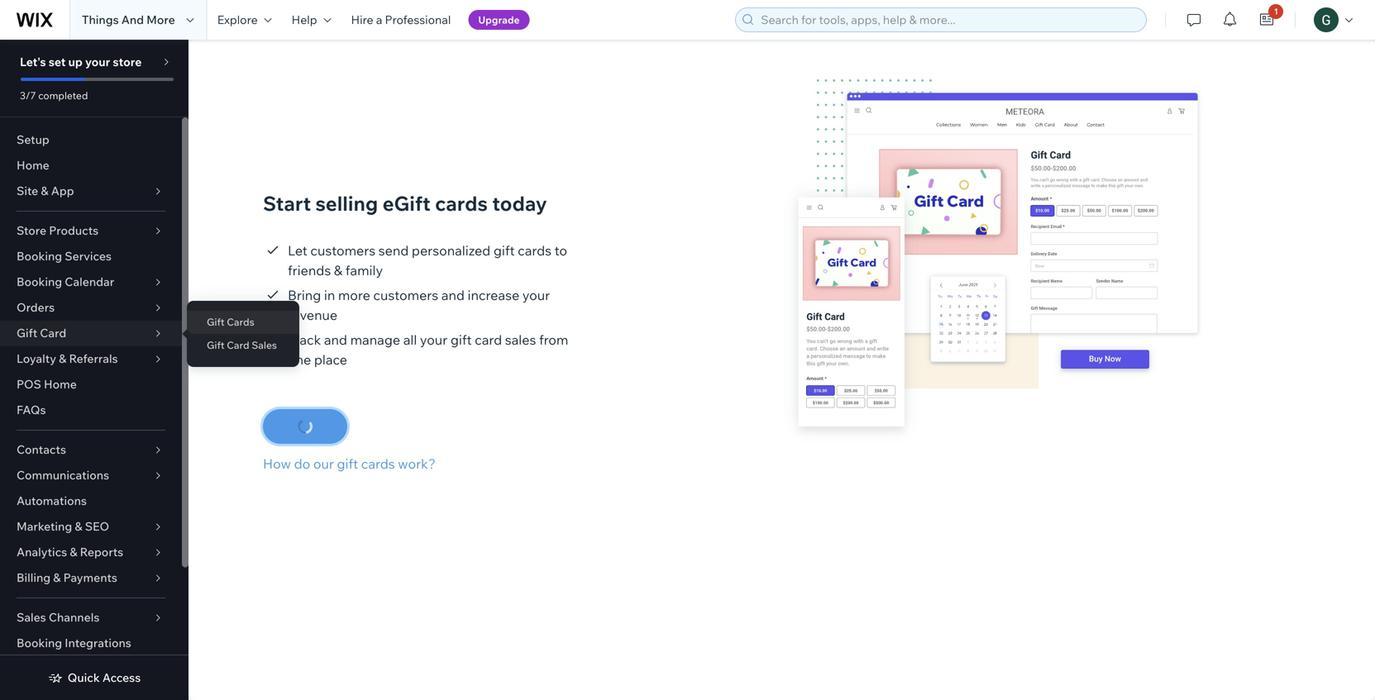 Task type: vqa. For each thing, say whether or not it's contained in the screenshot.
Enter a number text field
no



Task type: locate. For each thing, give the bounding box(es) containing it.
& inside dropdown button
[[41, 184, 48, 198]]

0 vertical spatial customers
[[311, 242, 376, 259]]

cards
[[435, 191, 488, 216], [518, 242, 552, 259], [361, 456, 395, 472]]

1 vertical spatial cards
[[518, 242, 552, 259]]

your inside sidebar element
[[85, 55, 110, 69]]

1 horizontal spatial card
[[227, 339, 250, 352]]

Search for tools, apps, help & more... field
[[756, 8, 1142, 31]]

products
[[49, 223, 99, 238]]

card inside dropdown button
[[40, 326, 66, 340]]

store products
[[17, 223, 99, 238]]

0 horizontal spatial gift
[[337, 456, 358, 472]]

1 horizontal spatial and
[[442, 287, 465, 304]]

booking integrations
[[17, 636, 131, 651]]

1 vertical spatial booking
[[17, 275, 62, 289]]

2 vertical spatial booking
[[17, 636, 62, 651]]

& for payments
[[53, 571, 61, 585]]

billing & payments
[[17, 571, 117, 585]]

automations
[[17, 494, 87, 508]]

& for reports
[[70, 545, 77, 560]]

1
[[1275, 6, 1279, 17]]

gift right our
[[337, 456, 358, 472]]

selling
[[316, 191, 378, 216]]

& left family
[[334, 262, 343, 279]]

booking services
[[17, 249, 112, 264]]

faqs link
[[0, 398, 182, 424]]

& for referrals
[[59, 352, 66, 366]]

booking up orders
[[17, 275, 62, 289]]

and left increase
[[442, 287, 465, 304]]

orders button
[[0, 295, 182, 321]]

& right loyalty
[[59, 352, 66, 366]]

card for gift card
[[40, 326, 66, 340]]

2 horizontal spatial cards
[[518, 242, 552, 259]]

gift cards
[[207, 316, 255, 328]]

gift inside dropdown button
[[17, 326, 37, 340]]

your
[[85, 55, 110, 69], [523, 287, 550, 304], [420, 332, 448, 348]]

gift down orders
[[17, 326, 37, 340]]

3 booking from the top
[[17, 636, 62, 651]]

more
[[147, 12, 175, 27]]

sales channels button
[[0, 606, 182, 631]]

0 vertical spatial cards
[[435, 191, 488, 216]]

0 vertical spatial sales
[[252, 339, 277, 352]]

loyalty
[[17, 352, 56, 366]]

sales channels
[[17, 611, 100, 625]]

customers up all
[[374, 287, 439, 304]]

booking
[[17, 249, 62, 264], [17, 275, 62, 289], [17, 636, 62, 651]]

gift left card at left top
[[451, 332, 472, 348]]

home down loyalty & referrals
[[44, 377, 77, 392]]

booking calendar button
[[0, 270, 182, 295]]

1 vertical spatial sales
[[17, 611, 46, 625]]

store
[[17, 223, 46, 238]]

egift
[[383, 191, 431, 216]]

booking down the store
[[17, 249, 62, 264]]

marketing & seo
[[17, 520, 109, 534]]

home
[[17, 158, 49, 173], [44, 377, 77, 392]]

your right up
[[85, 55, 110, 69]]

0 horizontal spatial sales
[[17, 611, 46, 625]]

cards inside how do our gift cards work? button
[[361, 456, 395, 472]]

to
[[555, 242, 568, 259]]

0 vertical spatial booking
[[17, 249, 62, 264]]

& right site
[[41, 184, 48, 198]]

card
[[40, 326, 66, 340], [227, 339, 250, 352]]

a
[[376, 12, 383, 27]]

analytics & reports button
[[0, 540, 182, 566]]

friends
[[288, 262, 331, 279]]

0 horizontal spatial cards
[[361, 456, 395, 472]]

booking down sales channels
[[17, 636, 62, 651]]

loyalty & referrals
[[17, 352, 118, 366]]

your right increase
[[523, 287, 550, 304]]

hire a professional link
[[341, 0, 461, 40]]

communications
[[17, 468, 109, 483]]

0 horizontal spatial and
[[324, 332, 347, 348]]

cards inside 'let customers send personalized gift cards to friends & family bring in more customers and increase your revenue track and manage all your gift card sales from one place'
[[518, 242, 552, 259]]

analytics & reports
[[17, 545, 123, 560]]

booking for booking services
[[17, 249, 62, 264]]

booking for booking calendar
[[17, 275, 62, 289]]

card down cards
[[227, 339, 250, 352]]

and
[[121, 12, 144, 27]]

marketing & seo button
[[0, 515, 182, 540]]

& up billing & payments at left bottom
[[70, 545, 77, 560]]

0 horizontal spatial your
[[85, 55, 110, 69]]

card up loyalty & referrals
[[40, 326, 66, 340]]

2 vertical spatial your
[[420, 332, 448, 348]]

1 booking from the top
[[17, 249, 62, 264]]

cards left the work?
[[361, 456, 395, 472]]

calendar
[[65, 275, 114, 289]]

sales
[[252, 339, 277, 352], [17, 611, 46, 625]]

sales down gift cards link
[[252, 339, 277, 352]]

2 vertical spatial cards
[[361, 456, 395, 472]]

how do our gift cards work?
[[263, 456, 436, 472]]

1 horizontal spatial your
[[420, 332, 448, 348]]

and up "place"
[[324, 332, 347, 348]]

gift up increase
[[494, 242, 515, 259]]

sales down billing
[[17, 611, 46, 625]]

integrations
[[65, 636, 131, 651]]

cards left the to on the top left of the page
[[518, 242, 552, 259]]

family
[[346, 262, 383, 279]]

customers
[[311, 242, 376, 259], [374, 287, 439, 304]]

& left seo
[[75, 520, 82, 534]]

completed
[[38, 89, 88, 102]]

gift card
[[17, 326, 66, 340]]

today
[[493, 191, 547, 216]]

work?
[[398, 456, 436, 472]]

sales
[[505, 332, 536, 348]]

gift down the gift cards
[[207, 339, 225, 352]]

&
[[41, 184, 48, 198], [334, 262, 343, 279], [59, 352, 66, 366], [75, 520, 82, 534], [70, 545, 77, 560], [53, 571, 61, 585]]

do
[[294, 456, 310, 472]]

2 horizontal spatial gift
[[494, 242, 515, 259]]

gift left cards
[[207, 316, 225, 328]]

home link
[[0, 153, 182, 179]]

how do our gift cards work? button
[[263, 454, 436, 474]]

explore
[[217, 12, 258, 27]]

1 horizontal spatial cards
[[435, 191, 488, 216]]

in
[[324, 287, 335, 304]]

gift card sales link
[[187, 334, 300, 357]]

customers up family
[[311, 242, 376, 259]]

1 vertical spatial your
[[523, 287, 550, 304]]

& for seo
[[75, 520, 82, 534]]

& right billing
[[53, 571, 61, 585]]

1 horizontal spatial gift
[[451, 332, 472, 348]]

let
[[288, 242, 308, 259]]

cards up personalized
[[435, 191, 488, 216]]

2 vertical spatial gift
[[337, 456, 358, 472]]

revenue
[[288, 307, 338, 324]]

your right all
[[420, 332, 448, 348]]

booking services link
[[0, 244, 182, 270]]

booking inside dropdown button
[[17, 275, 62, 289]]

& inside 'let customers send personalized gift cards to friends & family bring in more customers and increase your revenue track and manage all your gift card sales from one place'
[[334, 262, 343, 279]]

2 booking from the top
[[17, 275, 62, 289]]

1 vertical spatial gift
[[451, 332, 472, 348]]

0 horizontal spatial card
[[40, 326, 66, 340]]

0 vertical spatial your
[[85, 55, 110, 69]]

card
[[475, 332, 502, 348]]

home down the setup
[[17, 158, 49, 173]]

all
[[404, 332, 417, 348]]

contacts button
[[0, 438, 182, 463]]

personalized
[[412, 242, 491, 259]]



Task type: describe. For each thing, give the bounding box(es) containing it.
0 vertical spatial home
[[17, 158, 49, 173]]

setup
[[17, 132, 49, 147]]

sales inside dropdown button
[[17, 611, 46, 625]]

site & app button
[[0, 179, 182, 204]]

setup link
[[0, 127, 182, 153]]

card for gift card sales
[[227, 339, 250, 352]]

upgrade button
[[469, 10, 530, 30]]

help button
[[282, 0, 341, 40]]

gift card sales
[[207, 339, 277, 352]]

manage
[[350, 332, 401, 348]]

quick
[[68, 671, 100, 686]]

0 vertical spatial gift
[[494, 242, 515, 259]]

one
[[288, 352, 311, 368]]

how
[[263, 456, 291, 472]]

sidebar element
[[0, 40, 189, 701]]

pos home
[[17, 377, 77, 392]]

let's set up your store
[[20, 55, 142, 69]]

2 horizontal spatial your
[[523, 287, 550, 304]]

store
[[113, 55, 142, 69]]

billing & payments button
[[0, 566, 182, 592]]

1 horizontal spatial sales
[[252, 339, 277, 352]]

cards
[[227, 316, 255, 328]]

place
[[314, 352, 348, 368]]

1 vertical spatial and
[[324, 332, 347, 348]]

site
[[17, 184, 38, 198]]

referrals
[[69, 352, 118, 366]]

gift cards link
[[187, 311, 300, 334]]

services
[[65, 249, 112, 264]]

1 vertical spatial home
[[44, 377, 77, 392]]

from
[[539, 332, 569, 348]]

gift for gift card
[[17, 326, 37, 340]]

track
[[288, 332, 321, 348]]

our
[[313, 456, 334, 472]]

loyalty & referrals button
[[0, 347, 182, 372]]

automations link
[[0, 489, 182, 515]]

help
[[292, 12, 317, 27]]

marketing
[[17, 520, 72, 534]]

3/7 completed
[[20, 89, 88, 102]]

start selling egift cards today
[[263, 191, 547, 216]]

gift inside button
[[337, 456, 358, 472]]

channels
[[49, 611, 100, 625]]

pos home link
[[0, 372, 182, 398]]

send
[[379, 242, 409, 259]]

set
[[49, 55, 66, 69]]

communications button
[[0, 463, 182, 489]]

quick access
[[68, 671, 141, 686]]

orders
[[17, 300, 55, 315]]

store products button
[[0, 218, 182, 244]]

1 button
[[1250, 0, 1286, 40]]

increase
[[468, 287, 520, 304]]

seo
[[85, 520, 109, 534]]

payments
[[63, 571, 117, 585]]

more
[[338, 287, 371, 304]]

up
[[68, 55, 83, 69]]

site & app
[[17, 184, 74, 198]]

booking calendar
[[17, 275, 114, 289]]

let's
[[20, 55, 46, 69]]

upgrade
[[479, 14, 520, 26]]

1 vertical spatial customers
[[374, 287, 439, 304]]

gift for gift cards
[[207, 316, 225, 328]]

access
[[102, 671, 141, 686]]

analytics
[[17, 545, 67, 560]]

pos
[[17, 377, 41, 392]]

gift for gift card sales
[[207, 339, 225, 352]]

things and more
[[82, 12, 175, 27]]

hire
[[351, 12, 374, 27]]

3/7
[[20, 89, 36, 102]]

start
[[263, 191, 311, 216]]

booking integrations link
[[0, 631, 182, 657]]

hire a professional
[[351, 12, 451, 27]]

faqs
[[17, 403, 46, 417]]

booking for booking integrations
[[17, 636, 62, 651]]

let customers send personalized gift cards to friends & family bring in more customers and increase your revenue track and manage all your gift card sales from one place
[[288, 242, 569, 368]]

billing
[[17, 571, 51, 585]]

& for app
[[41, 184, 48, 198]]

things
[[82, 12, 119, 27]]

0 vertical spatial and
[[442, 287, 465, 304]]

bring
[[288, 287, 321, 304]]

gift card button
[[0, 321, 182, 347]]

reports
[[80, 545, 123, 560]]



